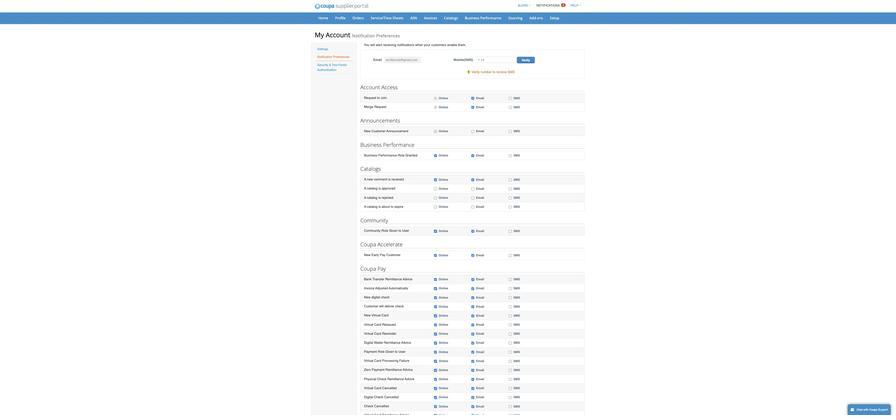 Task type: vqa. For each thing, say whether or not it's contained in the screenshot.
page.
no



Task type: locate. For each thing, give the bounding box(es) containing it.
check
[[508, 395, 519, 400], [527, 407, 538, 412]]

user
[[536, 306, 546, 311]]

to
[[503, 128, 507, 133], [521, 273, 525, 278], [532, 306, 535, 311]]

you
[[485, 57, 493, 62]]

account
[[434, 40, 467, 52], [481, 112, 507, 121]]

1 vertical spatial is
[[505, 273, 508, 278]]

accelerate
[[503, 322, 537, 331]]

0 horizontal spatial will
[[494, 57, 500, 62]]

early
[[495, 338, 505, 343]]

authentication
[[423, 91, 449, 96]]

setup
[[733, 21, 746, 27]]

1 vertical spatial community
[[485, 306, 508, 311]]

2 vertical spatial to
[[532, 306, 535, 311]]

security
[[423, 84, 438, 89]]

0 vertical spatial pay
[[507, 338, 514, 343]]

new left digital
[[485, 395, 494, 400]]

expire
[[526, 273, 538, 278]]

None checkbox
[[579, 174, 583, 178], [579, 250, 583, 255], [579, 307, 583, 311], [579, 372, 583, 376], [579, 408, 583, 412], [579, 174, 583, 178], [579, 250, 583, 255], [579, 307, 583, 311], [579, 372, 583, 376], [579, 408, 583, 412]]

adjusted
[[500, 382, 517, 387]]

customer
[[495, 173, 514, 178], [515, 338, 534, 343], [485, 407, 504, 412]]

deliver
[[513, 407, 526, 412]]

coupa
[[481, 322, 502, 331], [481, 354, 502, 364]]

0 horizontal spatial business performance
[[481, 188, 553, 198]]

ons
[[716, 21, 724, 27]]

0 vertical spatial account
[[434, 40, 467, 52]]

1 vertical spatial will
[[506, 407, 512, 412]]

1 vertical spatial new
[[485, 338, 494, 343]]

advice
[[537, 370, 550, 375]]

home
[[424, 21, 438, 27]]

0 vertical spatial will
[[494, 57, 500, 62]]

1 a from the top
[[485, 249, 488, 254]]

to left join
[[503, 128, 507, 133]]

new digital check
[[485, 395, 519, 400]]

coupa up early
[[481, 322, 502, 331]]

new left early
[[485, 338, 494, 343]]

+1 201-555-0123 text field
[[635, 76, 689, 84]]

sheets
[[524, 21, 538, 27]]

0 vertical spatial is
[[505, 249, 508, 254]]

customer down accelerate
[[515, 338, 534, 343]]

will left 'deliver' at bottom
[[506, 407, 512, 412]]

service/time
[[494, 21, 522, 27]]

community
[[481, 289, 518, 299], [485, 306, 508, 311]]

security & two-factor authentication
[[423, 84, 463, 96]]

0 vertical spatial coupa
[[481, 322, 502, 331]]

catalog
[[489, 249, 503, 254], [489, 273, 503, 278]]

my account notification preferences
[[420, 40, 533, 52]]

a
[[485, 249, 488, 254], [485, 273, 488, 278]]

2 online from the top
[[585, 173, 598, 178]]

1 horizontal spatial check
[[527, 407, 538, 412]]

navigation
[[688, 1, 775, 13]]

1 horizontal spatial will
[[506, 407, 512, 412]]

check down invoice adjusted automatically
[[508, 395, 519, 400]]

0 vertical spatial catalog
[[489, 249, 503, 254]]

0 vertical spatial preferences
[[502, 44, 533, 51]]

new
[[485, 173, 494, 178], [485, 338, 494, 343], [485, 395, 494, 400]]

new for new digital check
[[485, 395, 494, 400]]

transfer
[[497, 370, 513, 375]]

account down profile link
[[434, 40, 467, 52]]

2 vertical spatial performance
[[504, 205, 529, 210]]

2 coupa from the top
[[481, 354, 502, 364]]

1 horizontal spatial to
[[521, 273, 525, 278]]

1 is from the top
[[505, 249, 508, 254]]

customer will deliver check
[[485, 407, 538, 412]]

catalog left approved
[[489, 249, 503, 254]]

&
[[439, 84, 441, 89]]

is left approved
[[505, 249, 508, 254]]

1 vertical spatial coupa
[[481, 354, 502, 364]]

will
[[494, 57, 500, 62], [506, 407, 512, 412]]

0 vertical spatial customer
[[495, 173, 514, 178]]

pay right early
[[507, 338, 514, 343]]

3 online from the top
[[585, 205, 598, 210]]

online
[[585, 129, 598, 133], [585, 173, 598, 178], [585, 205, 598, 210], [585, 250, 598, 254], [585, 262, 598, 266], [585, 274, 598, 278], [585, 306, 598, 311], [585, 338, 598, 343], [585, 371, 598, 375], [585, 383, 598, 387], [585, 395, 598, 400], [585, 407, 598, 412]]

preferences up receiving
[[502, 44, 533, 51]]

0 vertical spatial new
[[485, 173, 494, 178]]

0 vertical spatial a
[[485, 249, 488, 254]]

None text field
[[513, 76, 561, 84]]

given
[[519, 306, 530, 311]]

1 catalog from the top
[[489, 249, 503, 254]]

granted
[[541, 205, 557, 210]]

2 new from the top
[[485, 338, 494, 343]]

3 new from the top
[[485, 395, 494, 400]]

2 horizontal spatial to
[[532, 306, 535, 311]]

is left about
[[505, 273, 508, 278]]

is for about
[[505, 273, 508, 278]]

receiving
[[511, 57, 528, 62]]

2 vertical spatial new
[[485, 395, 494, 400]]

add-
[[706, 21, 716, 27]]

your
[[565, 57, 574, 62]]

notification
[[470, 44, 500, 51], [423, 74, 443, 78]]

2 is from the top
[[505, 273, 508, 278]]

1 vertical spatial catalog
[[489, 273, 503, 278]]

role left granted on the right of page
[[531, 205, 540, 210]]

asn link
[[543, 20, 560, 29]]

profile
[[447, 21, 461, 27]]

automatically
[[518, 382, 544, 387]]

1 horizontal spatial catalogs
[[592, 21, 611, 27]]

check right 'deliver' at bottom
[[527, 407, 538, 412]]

0 vertical spatial catalogs
[[592, 21, 611, 27]]

catalog left about
[[489, 273, 503, 278]]

7 online from the top
[[585, 306, 598, 311]]

notification up security
[[423, 74, 443, 78]]

1 new from the top
[[485, 173, 494, 178]]

new customer announcement
[[485, 173, 545, 178]]

None checkbox
[[579, 275, 583, 279], [579, 384, 583, 388], [579, 275, 583, 279], [579, 384, 583, 388]]

when
[[554, 57, 564, 62]]

0 vertical spatial performance
[[640, 21, 669, 27]]

customer down announcements
[[495, 173, 514, 178]]

0 horizontal spatial catalogs
[[481, 221, 508, 230]]

2 catalog from the top
[[489, 273, 503, 278]]

catalog for a catalog is about to expire
[[489, 273, 503, 278]]

account up request
[[481, 112, 507, 121]]

about
[[509, 273, 520, 278]]

1 vertical spatial customer
[[515, 338, 534, 343]]

request
[[485, 128, 502, 133]]

to left user
[[532, 306, 535, 311]]

a catalog is approved
[[485, 249, 527, 254]]

0 horizontal spatial role
[[509, 306, 518, 311]]

to right about
[[521, 273, 525, 278]]

two-
[[443, 84, 451, 89]]

2 a from the top
[[485, 273, 488, 278]]

business
[[620, 21, 639, 27], [481, 188, 509, 198], [485, 205, 503, 210]]

approved
[[509, 249, 527, 254]]

will right you
[[494, 57, 500, 62]]

catalogs
[[592, 21, 611, 27], [481, 221, 508, 230]]

1 coupa from the top
[[481, 322, 502, 331]]

0 horizontal spatial to
[[503, 128, 507, 133]]

0 vertical spatial notification
[[470, 44, 500, 51]]

catalogs up a catalog is approved
[[481, 221, 508, 230]]

orders link
[[466, 20, 489, 29]]

1 vertical spatial a
[[485, 273, 488, 278]]

new down announcements
[[485, 173, 494, 178]]

community role given to user
[[485, 306, 546, 311]]

sourcing link
[[674, 20, 701, 29]]

announcement
[[515, 173, 545, 178]]

catalogs right invoices
[[592, 21, 611, 27]]

catalog for a catalog is approved
[[489, 249, 503, 254]]

1 horizontal spatial preferences
[[502, 44, 533, 51]]

them.
[[611, 57, 622, 62]]

service/time sheets link
[[490, 20, 542, 29]]

preferences
[[502, 44, 533, 51], [444, 74, 466, 78]]

new early pay customer
[[485, 338, 534, 343]]

start
[[501, 57, 510, 62]]

1 vertical spatial pay
[[503, 354, 515, 364]]

enable
[[596, 57, 610, 62]]

coupa up the bank
[[481, 354, 502, 364]]

pay
[[507, 338, 514, 343], [503, 354, 515, 364]]

1 vertical spatial catalogs
[[481, 221, 508, 230]]

is
[[505, 249, 508, 254], [505, 273, 508, 278]]

notifications
[[529, 57, 553, 62]]

invoices link
[[561, 20, 587, 29]]

1 horizontal spatial notification
[[470, 44, 500, 51]]

1 horizontal spatial account
[[481, 112, 507, 121]]

1 horizontal spatial business performance
[[620, 21, 669, 27]]

community for community
[[481, 289, 518, 299]]

notification up you
[[470, 44, 500, 51]]

performance
[[640, 21, 669, 27], [511, 188, 553, 198], [504, 205, 529, 210]]

community up coupa accelerate
[[485, 306, 508, 311]]

1 vertical spatial notification
[[423, 74, 443, 78]]

business performance
[[620, 21, 669, 27], [481, 188, 553, 198]]

0 horizontal spatial preferences
[[444, 74, 466, 78]]

0 vertical spatial community
[[481, 289, 518, 299]]

customer down digital
[[485, 407, 504, 412]]

1 online from the top
[[585, 129, 598, 133]]

role left the given
[[509, 306, 518, 311]]

1 vertical spatial account
[[481, 112, 507, 121]]

0 vertical spatial check
[[508, 395, 519, 400]]

pay up transfer
[[503, 354, 515, 364]]

role
[[531, 205, 540, 210], [509, 306, 518, 311]]

1 horizontal spatial role
[[531, 205, 540, 210]]

business performance role granted
[[485, 205, 557, 210]]

9 online from the top
[[585, 371, 598, 375]]

preferences up factor
[[444, 74, 466, 78]]

community up community role given to user
[[481, 289, 518, 299]]

0 horizontal spatial check
[[508, 395, 519, 400]]



Task type: describe. For each thing, give the bounding box(es) containing it.
8 online from the top
[[585, 338, 598, 343]]

security & two-factor authentication link
[[423, 84, 463, 96]]

remittance
[[514, 370, 536, 375]]

my
[[420, 40, 432, 52]]

notification preferences
[[423, 74, 466, 78]]

digital
[[495, 395, 507, 400]]

you will start receiving notifications when your customers enable them.
[[485, 57, 622, 62]]

invoices
[[565, 21, 583, 27]]

join
[[508, 128, 516, 133]]

12 online from the top
[[585, 407, 598, 412]]

coupa accelerate
[[481, 322, 537, 331]]

profile link
[[443, 20, 465, 29]]

catalogs link
[[588, 20, 615, 29]]

0 vertical spatial role
[[531, 205, 540, 210]]

access
[[509, 112, 530, 121]]

1 vertical spatial preferences
[[444, 74, 466, 78]]

a for a catalog is approved
[[485, 249, 488, 254]]

2 vertical spatial customer
[[485, 407, 504, 412]]

11 online from the top
[[585, 395, 598, 400]]

6 online from the top
[[585, 274, 598, 278]]

add-ons
[[706, 21, 724, 27]]

4 online from the top
[[585, 250, 598, 254]]

add-ons link
[[702, 20, 728, 29]]

1 vertical spatial role
[[509, 306, 518, 311]]

service/time sheets
[[494, 21, 538, 27]]

0 vertical spatial business
[[620, 21, 639, 27]]

bank transfer remittance advice
[[485, 370, 550, 375]]

0 horizontal spatial account
[[434, 40, 467, 52]]

1 vertical spatial to
[[521, 273, 525, 278]]

a catalog is about to expire
[[485, 273, 538, 278]]

notification inside my account notification preferences
[[470, 44, 500, 51]]

0 horizontal spatial notification
[[423, 74, 443, 78]]

0 vertical spatial to
[[503, 128, 507, 133]]

coupa pay
[[481, 354, 515, 364]]

invoice adjusted automatically
[[485, 382, 544, 387]]

request to join
[[485, 128, 516, 133]]

email
[[498, 77, 509, 82]]

preferences inside my account notification preferences
[[502, 44, 533, 51]]

coupa supplier portal image
[[415, 1, 495, 17]]

bank
[[485, 370, 495, 375]]

invoice
[[485, 382, 499, 387]]

factor
[[451, 84, 463, 89]]

will for deliver
[[506, 407, 512, 412]]

community for community role given to user
[[485, 306, 508, 311]]

5 online from the top
[[585, 262, 598, 266]]

new for new customer announcement
[[485, 173, 494, 178]]

account access
[[481, 112, 530, 121]]

announcements
[[481, 156, 534, 166]]

customers
[[575, 57, 595, 62]]

will for start
[[494, 57, 500, 62]]

is for approved
[[505, 249, 508, 254]]

coupa for coupa pay
[[481, 354, 502, 364]]

1 vertical spatial business
[[481, 188, 509, 198]]

0 vertical spatial business performance
[[620, 21, 669, 27]]

1 vertical spatial performance
[[511, 188, 553, 198]]

asn
[[547, 21, 556, 27]]

home link
[[420, 20, 442, 29]]

coupa for coupa accelerate
[[481, 322, 502, 331]]

10 online from the top
[[585, 383, 598, 387]]

sourcing
[[678, 21, 697, 27]]

setup link
[[729, 20, 750, 29]]

a for a catalog is about to expire
[[485, 273, 488, 278]]

2 vertical spatial business
[[485, 205, 503, 210]]

orders
[[470, 21, 485, 27]]

1 vertical spatial check
[[527, 407, 538, 412]]

business performance link
[[616, 20, 673, 29]]

new for new early pay customer
[[485, 338, 494, 343]]

1 vertical spatial business performance
[[481, 188, 553, 198]]



